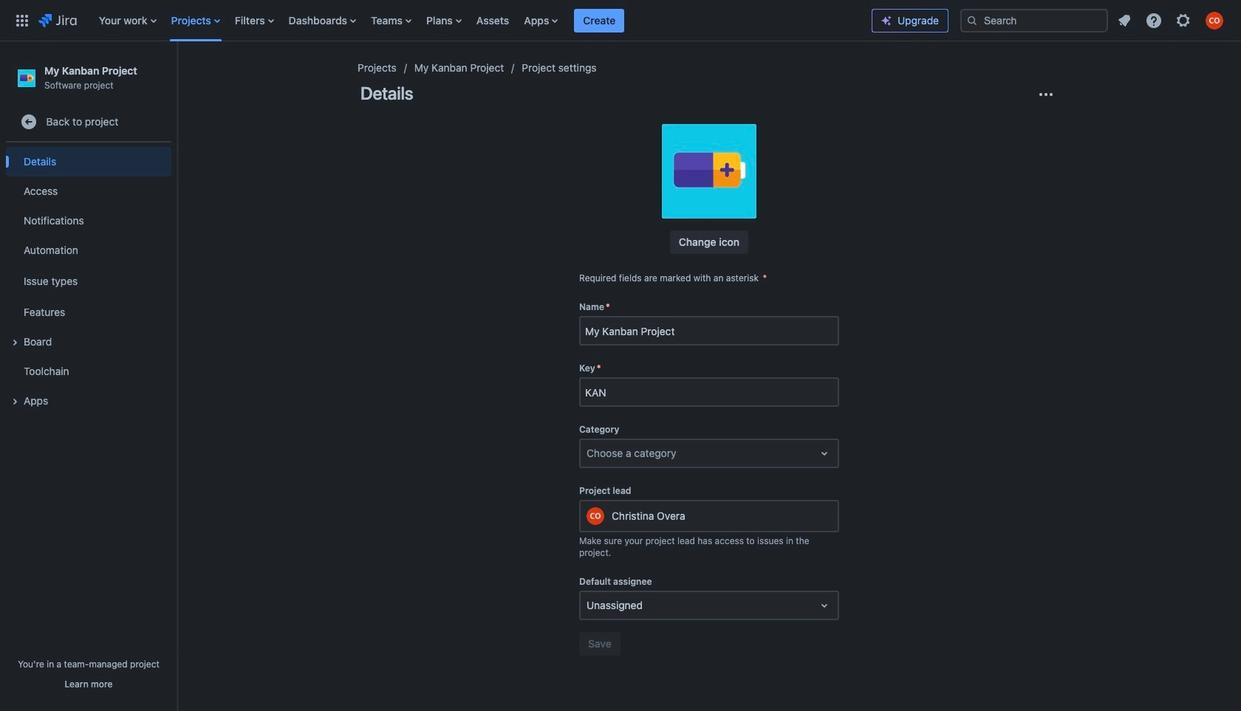 Task type: vqa. For each thing, say whether or not it's contained in the screenshot.
"Primary" element
yes



Task type: locate. For each thing, give the bounding box(es) containing it.
1 horizontal spatial list
[[1111, 7, 1232, 34]]

expand image
[[6, 334, 24, 352]]

0 vertical spatial open image
[[816, 445, 833, 462]]

1 open image from the top
[[816, 445, 833, 462]]

appswitcher icon image
[[13, 11, 31, 29]]

None text field
[[587, 446, 589, 461], [587, 598, 589, 613], [587, 446, 589, 461], [587, 598, 589, 613]]

list
[[91, 0, 872, 41], [1111, 7, 1232, 34]]

sidebar navigation image
[[161, 59, 194, 89]]

open image
[[816, 445, 833, 462], [816, 597, 833, 615]]

group inside sidebar element
[[6, 143, 171, 420]]

list item
[[574, 0, 625, 41]]

expand image
[[6, 393, 24, 411]]

0 horizontal spatial list
[[91, 0, 872, 41]]

primary element
[[9, 0, 872, 41]]

1 vertical spatial open image
[[816, 597, 833, 615]]

jira image
[[38, 11, 77, 29], [38, 11, 77, 29]]

None field
[[581, 318, 838, 344], [581, 379, 838, 406], [581, 318, 838, 344], [581, 379, 838, 406]]

banner
[[0, 0, 1241, 41]]

None search field
[[960, 8, 1108, 32]]

Search field
[[960, 8, 1108, 32]]

group
[[6, 143, 171, 420]]

search image
[[966, 14, 978, 26]]



Task type: describe. For each thing, give the bounding box(es) containing it.
your profile and settings image
[[1206, 11, 1223, 29]]

2 open image from the top
[[816, 597, 833, 615]]

more image
[[1037, 86, 1055, 103]]

sidebar element
[[0, 41, 177, 711]]

help image
[[1145, 11, 1163, 29]]

project avatar image
[[662, 124, 756, 219]]

notifications image
[[1115, 11, 1133, 29]]

settings image
[[1175, 11, 1192, 29]]



